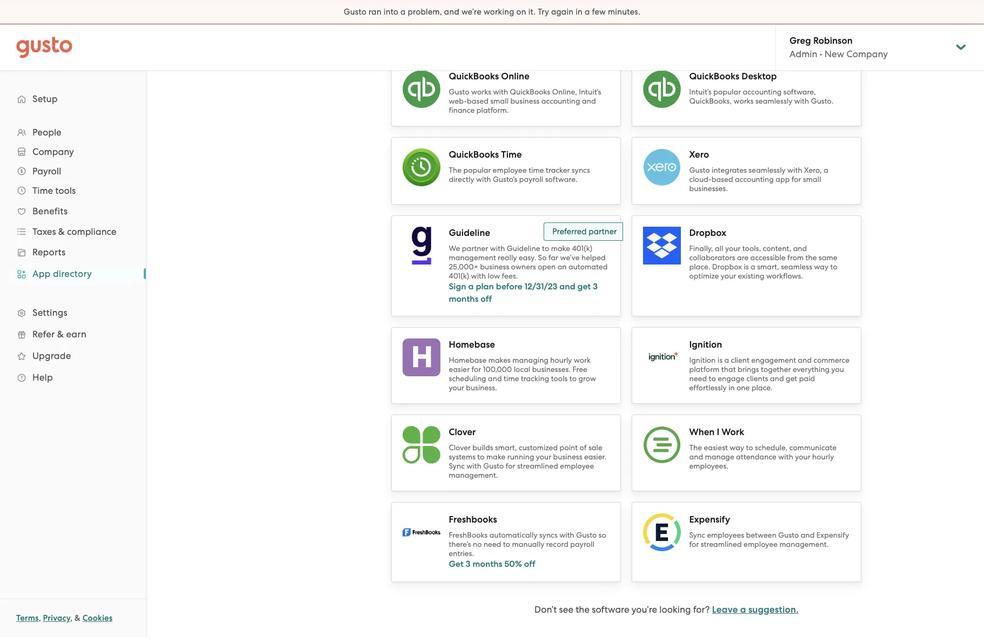 Task type: describe. For each thing, give the bounding box(es) containing it.
employees
[[707, 531, 744, 540]]

2 ignition from the top
[[689, 356, 716, 365]]

settings link
[[11, 303, 135, 323]]

smart, inside dropbox finally, all your tools, content, and collaborators are accessible from the same place. dropbox is a smart, seamless way to optimize your existing workflows.
[[757, 263, 779, 271]]

scheduling
[[449, 375, 486, 383]]

the inside quickbooks time the popular employee time tracker syncs directly with gusto's payroll software.
[[449, 166, 462, 175]]

accounting inside quickbooks desktop intuit's popular accounting software, quickbooks, works seamlessly with gusto.
[[743, 88, 782, 96]]

and inside quickbooks online gusto works with quickbooks online, intuit's web-based small business accounting and finance platform.
[[582, 97, 596, 105]]

cookies button
[[83, 612, 113, 625]]

quickbooks,
[[689, 97, 732, 105]]

gusto inside clover clover builds smart, customized point of sale systems to make running your business easier. sync with gusto for streamlined employee management.
[[483, 462, 504, 471]]

3 inside freshbooks freshbooks automatically syncs with gusto so there's no need to manually record payroll entries. get 3 months 50% off
[[466, 559, 471, 570]]

time inside quickbooks time the popular employee time tracker syncs directly with gusto's payroll software.
[[501, 149, 522, 161]]

don't see the software you're looking for? leave a suggestion.
[[535, 604, 799, 616]]

quickbooks online logo image
[[402, 70, 440, 108]]

2 homebase from the top
[[449, 356, 487, 365]]

finance
[[449, 106, 475, 115]]

and inside expensify sync employees between gusto and expensify for streamlined employee management.
[[801, 531, 815, 540]]

local
[[514, 365, 530, 374]]

systems
[[449, 453, 476, 462]]

and inside dropbox finally, all your tools, content, and collaborators are accessible from the same place. dropbox is a smart, seamless way to optimize your existing workflows.
[[793, 244, 807, 253]]

small inside xero gusto integrates seamlessly with xero, a cloud-based accounting app for small businesses.
[[803, 175, 821, 184]]

far
[[548, 253, 558, 262]]

•
[[820, 49, 822, 59]]

0 vertical spatial guideline
[[449, 228, 490, 239]]

privacy link
[[43, 614, 70, 624]]

employee inside clover clover builds smart, customized point of sale systems to make running your business easier. sync with gusto for streamlined employee management.
[[560, 462, 594, 471]]

the inside dropbox finally, all your tools, content, and collaborators are accessible from the same place. dropbox is a smart, seamless way to optimize your existing workflows.
[[806, 253, 817, 262]]

the inside "when i work the easiest way to schedule, communicate and manage attendance with your hourly employees."
[[689, 444, 702, 452]]

need inside ignition ignition is a client engagement and commerce platform that brings together everything you need to engage clients and get paid effortlessly in one place.
[[689, 375, 707, 383]]

and inside "when i work the easiest way to schedule, communicate and manage attendance with your hourly employees."
[[689, 453, 703, 462]]

i
[[717, 427, 719, 438]]

gusto inside freshbooks freshbooks automatically syncs with gusto so there's no need to manually record payroll entries. get 3 months 50% off
[[576, 531, 597, 540]]

settings
[[32, 307, 67, 318]]

time inside quickbooks time the popular employee time tracker syncs directly with gusto's payroll software.
[[529, 166, 544, 175]]

greg robinson admin • new company
[[790, 35, 888, 59]]

guideline logo image
[[402, 227, 440, 265]]

directly
[[449, 175, 474, 184]]

sync inside expensify sync employees between gusto and expensify for streamlined employee management.
[[689, 531, 705, 540]]

1 vertical spatial expensify
[[816, 531, 849, 540]]

you
[[831, 365, 844, 374]]

partner inside guideline we partner with guideline to make 401(k) management really easy. so far we've helped 25,000+ business owners open an automated 401(k) with low fees. sign a plan before 12/31/23 and get 3 months off
[[462, 244, 488, 253]]

works inside quickbooks online gusto works with quickbooks online, intuit's web-based small business accounting and finance platform.
[[471, 88, 491, 96]]

app
[[32, 269, 51, 279]]

people button
[[11, 123, 135, 142]]

your inside homebase homebase makes managing hourly work easier for 100,000 local businesses. free scheduling and time tracking tools to grow your business.
[[449, 384, 464, 392]]

optimize
[[689, 272, 719, 280]]

with up the plan
[[471, 272, 486, 280]]

1 vertical spatial guideline
[[507, 244, 540, 253]]

existing
[[738, 272, 764, 280]]

when
[[689, 427, 715, 438]]

your inside "when i work the easiest way to schedule, communicate and manage attendance with your hourly employees."
[[795, 453, 810, 462]]

make inside clover clover builds smart, customized point of sale systems to make running your business easier. sync with gusto for streamlined employee management.
[[486, 453, 505, 462]]

place. inside dropbox finally, all your tools, content, and collaborators are accessible from the same place. dropbox is a smart, seamless way to optimize your existing workflows.
[[689, 263, 710, 271]]

with inside quickbooks time the popular employee time tracker syncs directly with gusto's payroll software.
[[476, 175, 491, 184]]

smart, inside clover clover builds smart, customized point of sale systems to make running your business easier. sync with gusto for streamlined employee management.
[[495, 444, 517, 452]]

2 vertical spatial &
[[75, 614, 81, 624]]

an
[[558, 263, 567, 271]]

we've
[[560, 253, 580, 262]]

off inside freshbooks freshbooks automatically syncs with gusto so there's no need to manually record payroll entries. get 3 months 50% off
[[524, 559, 535, 570]]

when i work the easiest way to schedule, communicate and manage attendance with your hourly employees.
[[689, 427, 837, 471]]

really
[[498, 253, 517, 262]]

ignition ignition is a client engagement and commerce platform that brings together everything you need to engage clients and get paid effortlessly in one place.
[[689, 339, 850, 392]]

a inside xero gusto integrates seamlessly with xero, a cloud-based accounting app for small businesses.
[[824, 166, 828, 175]]

employees.
[[689, 462, 728, 471]]

business inside quickbooks online gusto works with quickbooks online, intuit's web-based small business accounting and finance platform.
[[510, 97, 540, 105]]

small inside quickbooks online gusto works with quickbooks online, intuit's web-based small business accounting and finance platform.
[[490, 97, 509, 105]]

we're
[[461, 7, 482, 17]]

app
[[776, 175, 790, 184]]

paid
[[799, 375, 815, 383]]

gusto inside quickbooks online gusto works with quickbooks online, intuit's web-based small business accounting and finance platform.
[[449, 88, 469, 96]]

of
[[580, 444, 587, 452]]

clients
[[746, 375, 768, 383]]

plan
[[476, 282, 494, 292]]

that
[[721, 365, 736, 374]]

platform
[[689, 365, 720, 374]]

xero,
[[804, 166, 822, 175]]

again
[[551, 7, 574, 17]]

homebase homebase makes managing hourly work easier for 100,000 local businesses. free scheduling and time tracking tools to grow your business.
[[449, 339, 596, 392]]

accounting inside xero gusto integrates seamlessly with xero, a cloud-based accounting app for small businesses.
[[735, 175, 774, 184]]

to inside guideline we partner with guideline to make 401(k) management really easy. so far we've helped 25,000+ business owners open an automated 401(k) with low fees. sign a plan before 12/31/23 and get 3 months off
[[542, 244, 549, 253]]

months inside guideline we partner with guideline to make 401(k) management really easy. so far we've helped 25,000+ business owners open an automated 401(k) with low fees. sign a plan before 12/31/23 and get 3 months off
[[449, 294, 479, 304]]

cloud-
[[689, 175, 712, 184]]

expensify logo image
[[643, 514, 681, 552]]

privacy
[[43, 614, 70, 624]]

a inside dropbox finally, all your tools, content, and collaborators are accessible from the same place. dropbox is a smart, seamless way to optimize your existing workflows.
[[751, 263, 755, 271]]

and inside guideline we partner with guideline to make 401(k) management really easy. so far we've helped 25,000+ business owners open an automated 401(k) with low fees. sign a plan before 12/31/23 and get 3 months off
[[559, 282, 575, 292]]

quickbooks down online
[[510, 88, 550, 96]]

based inside quickbooks online gusto works with quickbooks online, intuit's web-based small business accounting and finance platform.
[[467, 97, 489, 105]]

a left few
[[585, 7, 590, 17]]

get inside ignition ignition is a client engagement and commerce platform that brings together everything you need to engage clients and get paid effortlessly in one place.
[[786, 375, 797, 383]]

automated
[[569, 263, 608, 271]]

setup link
[[11, 89, 135, 109]]

schedule,
[[755, 444, 788, 452]]

leave a suggestion. button
[[712, 604, 799, 617]]

record
[[546, 540, 568, 549]]

seamless
[[781, 263, 812, 271]]

& for earn
[[57, 329, 64, 340]]

a right leave
[[740, 604, 746, 616]]

tools inside dropdown button
[[55, 185, 76, 196]]

upgrade
[[32, 351, 71, 362]]

business inside guideline we partner with guideline to make 401(k) management really easy. so far we've helped 25,000+ business owners open an automated 401(k) with low fees. sign a plan before 12/31/23 and get 3 months off
[[480, 263, 509, 271]]

for inside expensify sync employees between gusto and expensify for streamlined employee management.
[[689, 540, 699, 549]]

to inside clover clover builds smart, customized point of sale systems to make running your business easier. sync with gusto for streamlined employee management.
[[477, 453, 485, 462]]

manage
[[705, 453, 734, 462]]

manually
[[512, 540, 544, 549]]

one
[[737, 384, 750, 392]]

with inside quickbooks desktop intuit's popular accounting software, quickbooks, works seamlessly with gusto.
[[794, 97, 809, 105]]

1 vertical spatial dropbox
[[712, 263, 742, 271]]

homebase logo image
[[402, 339, 440, 377]]

reports
[[32, 247, 66, 258]]

0 vertical spatial in
[[576, 7, 583, 17]]

time tools
[[32, 185, 76, 196]]

so
[[538, 253, 547, 262]]

2 , from the left
[[70, 614, 73, 624]]

businesses. inside homebase homebase makes managing hourly work easier for 100,000 local businesses. free scheduling and time tracking tools to grow your business.
[[532, 365, 571, 374]]

intuit's inside quickbooks desktop intuit's popular accounting software, quickbooks, works seamlessly with gusto.
[[689, 88, 712, 96]]

same
[[819, 253, 837, 262]]

preferred
[[552, 227, 587, 237]]

for?
[[693, 604, 710, 615]]

tracker
[[546, 166, 570, 175]]

make inside guideline we partner with guideline to make 401(k) management really easy. so far we've helped 25,000+ business owners open an automated 401(k) with low fees. sign a plan before 12/31/23 and get 3 months off
[[551, 244, 570, 253]]

need inside freshbooks freshbooks automatically syncs with gusto so there's no need to manually record payroll entries. get 3 months 50% off
[[484, 540, 501, 549]]

dropbox finally, all your tools, content, and collaborators are accessible from the same place. dropbox is a smart, seamless way to optimize your existing workflows.
[[689, 228, 837, 280]]

people
[[32, 127, 61, 138]]

time inside homebase homebase makes managing hourly work easier for 100,000 local businesses. free scheduling and time tracking tools to grow your business.
[[504, 375, 519, 383]]

payroll inside quickbooks time the popular employee time tracker syncs directly with gusto's payroll software.
[[519, 175, 543, 184]]

preferred partner
[[552, 227, 617, 237]]

time tools button
[[11, 181, 135, 200]]

off inside guideline we partner with guideline to make 401(k) management really easy. so far we've helped 25,000+ business owners open an automated 401(k) with low fees. sign a plan before 12/31/23 and get 3 months off
[[481, 294, 492, 304]]

so
[[599, 531, 606, 540]]

workflows.
[[766, 272, 803, 280]]

web-
[[449, 97, 467, 105]]

desktop
[[742, 71, 777, 82]]

engagement
[[751, 356, 796, 365]]

terms , privacy , & cookies
[[16, 614, 113, 624]]

a inside guideline we partner with guideline to make 401(k) management really easy. so far we've helped 25,000+ business owners open an automated 401(k) with low fees. sign a plan before 12/31/23 and get 3 months off
[[468, 282, 474, 292]]

taxes & compliance button
[[11, 222, 135, 242]]

quickbooks for quickbooks online
[[449, 71, 499, 82]]

effortlessly
[[689, 384, 727, 392]]

with inside clover clover builds smart, customized point of sale systems to make running your business easier. sync with gusto for streamlined employee management.
[[467, 462, 481, 471]]

refer & earn link
[[11, 325, 135, 344]]

automatically
[[490, 531, 537, 540]]

communicate
[[789, 444, 837, 452]]

your left existing
[[721, 272, 736, 280]]

compliance
[[67, 226, 116, 237]]

clover clover builds smart, customized point of sale systems to make running your business easier. sync with gusto for streamlined employee management.
[[449, 427, 607, 480]]

easy.
[[519, 253, 536, 262]]

gusto inside xero gusto integrates seamlessly with xero, a cloud-based accounting app for small businesses.
[[689, 166, 710, 175]]

earn
[[66, 329, 86, 340]]

robinson
[[813, 35, 853, 46]]

for inside clover clover builds smart, customized point of sale systems to make running your business easier. sync with gusto for streamlined employee management.
[[506, 462, 515, 471]]

easiest
[[704, 444, 728, 452]]

leave
[[712, 604, 738, 616]]

owners
[[511, 263, 536, 271]]

intuit's inside quickbooks online gusto works with quickbooks online, intuit's web-based small business accounting and finance platform.
[[579, 88, 601, 96]]

refer
[[32, 329, 55, 340]]

is inside dropbox finally, all your tools, content, and collaborators are accessible from the same place. dropbox is a smart, seamless way to optimize your existing workflows.
[[744, 263, 749, 271]]

employee inside quickbooks time the popular employee time tracker syncs directly with gusto's payroll software.
[[493, 166, 527, 175]]

software.
[[545, 175, 577, 184]]



Task type: vqa. For each thing, say whether or not it's contained in the screenshot.
The Federal
no



Task type: locate. For each thing, give the bounding box(es) containing it.
get down automated
[[577, 282, 591, 292]]

xero logo image
[[643, 149, 681, 186]]

for inside homebase homebase makes managing hourly work easier for 100,000 local businesses. free scheduling and time tracking tools to grow your business.
[[472, 365, 481, 374]]

0 vertical spatial business
[[510, 97, 540, 105]]

fees.
[[502, 272, 518, 280]]

to up so
[[542, 244, 549, 253]]

dropbox up "finally,"
[[689, 228, 726, 239]]

way down the same
[[814, 263, 829, 271]]

popular for time
[[463, 166, 491, 175]]

content,
[[763, 244, 791, 253]]

1 horizontal spatial 401(k)
[[572, 244, 592, 253]]

syncs
[[572, 166, 590, 175], [539, 531, 558, 540]]

, left cookies button
[[70, 614, 73, 624]]

easier.
[[584, 453, 607, 462]]

with up really
[[490, 244, 505, 253]]

1 vertical spatial management.
[[779, 540, 829, 549]]

benefits
[[32, 206, 68, 217]]

you're
[[632, 604, 657, 615]]

in inside ignition ignition is a client engagement and commerce platform that brings together everything you need to engage clients and get paid effortlessly in one place.
[[728, 384, 735, 392]]

time down payroll
[[32, 185, 53, 196]]

popular inside quickbooks desktop intuit's popular accounting software, quickbooks, works seamlessly with gusto.
[[713, 88, 741, 96]]

1 vertical spatial smart,
[[495, 444, 517, 452]]

benefits link
[[11, 202, 135, 221]]

seamlessly inside xero gusto integrates seamlessly with xero, a cloud-based accounting app for small businesses.
[[749, 166, 786, 175]]

to down the 'automatically'
[[503, 540, 510, 549]]

a up 'that'
[[724, 356, 729, 365]]

company inside greg robinson admin • new company
[[847, 49, 888, 59]]

& for compliance
[[58, 226, 65, 237]]

gusto inside expensify sync employees between gusto and expensify for streamlined employee management.
[[778, 531, 799, 540]]

off
[[481, 294, 492, 304], [524, 559, 535, 570]]

401(k) up helped
[[572, 244, 592, 253]]

is down are
[[744, 263, 749, 271]]

free
[[573, 365, 587, 374]]

with down systems
[[467, 462, 481, 471]]

few
[[592, 7, 606, 17]]

0 vertical spatial way
[[814, 263, 829, 271]]

partner up helped
[[589, 227, 617, 237]]

0 vertical spatial sync
[[449, 462, 465, 471]]

company right new
[[847, 49, 888, 59]]

popular for desktop
[[713, 88, 741, 96]]

into
[[384, 7, 398, 17]]

intuit's
[[579, 88, 601, 96], [689, 88, 712, 96]]

0 vertical spatial accounting
[[743, 88, 782, 96]]

1 clover from the top
[[449, 427, 476, 438]]

quickbooks up web-
[[449, 71, 499, 82]]

your down customized
[[536, 453, 551, 462]]

to down builds
[[477, 453, 485, 462]]

quickbooks online gusto works with quickbooks online, intuit's web-based small business accounting and finance platform.
[[449, 71, 601, 115]]

&
[[58, 226, 65, 237], [57, 329, 64, 340], [75, 614, 81, 624]]

from
[[787, 253, 804, 262]]

hourly inside "when i work the easiest way to schedule, communicate and manage attendance with your hourly employees."
[[812, 453, 834, 462]]

setup
[[32, 93, 58, 104]]

1 horizontal spatial 3
[[593, 282, 598, 292]]

1 vertical spatial &
[[57, 329, 64, 340]]

business up the low
[[480, 263, 509, 271]]

2 horizontal spatial employee
[[744, 540, 778, 549]]

a up existing
[[751, 263, 755, 271]]

0 vertical spatial small
[[490, 97, 509, 105]]

to up effortlessly
[[709, 375, 716, 383]]

to inside ignition ignition is a client engagement and commerce platform that brings together everything you need to engage clients and get paid effortlessly in one place.
[[709, 375, 716, 383]]

1 , from the left
[[39, 614, 41, 624]]

popular up quickbooks,
[[713, 88, 741, 96]]

1 vertical spatial based
[[712, 175, 733, 184]]

0 horizontal spatial company
[[32, 146, 74, 157]]

on
[[516, 7, 526, 17]]

1 ignition from the top
[[689, 339, 722, 351]]

list
[[0, 123, 146, 389]]

businesses. up "tracking"
[[532, 365, 571, 374]]

to inside dropbox finally, all your tools, content, and collaborators are accessible from the same place. dropbox is a smart, seamless way to optimize your existing workflows.
[[830, 263, 837, 271]]

are
[[737, 253, 749, 262]]

gusto navigation element
[[0, 71, 146, 406]]

your
[[725, 244, 741, 253], [721, 272, 736, 280], [449, 384, 464, 392], [536, 453, 551, 462], [795, 453, 810, 462]]

accounting down online,
[[541, 97, 580, 105]]

accounting down desktop
[[743, 88, 782, 96]]

0 vertical spatial popular
[[713, 88, 741, 96]]

for right expensify logo
[[689, 540, 699, 549]]

point
[[560, 444, 578, 452]]

to up 'attendance'
[[746, 444, 753, 452]]

a right xero,
[[824, 166, 828, 175]]

for
[[792, 175, 801, 184], [472, 365, 481, 374], [506, 462, 515, 471], [689, 540, 699, 549]]

small up platform.
[[490, 97, 509, 105]]

1 vertical spatial off
[[524, 559, 535, 570]]

0 vertical spatial based
[[467, 97, 489, 105]]

smart,
[[757, 263, 779, 271], [495, 444, 517, 452]]

and inside homebase homebase makes managing hourly work easier for 100,000 local businesses. free scheduling and time tracking tools to grow your business.
[[488, 375, 502, 383]]

online,
[[552, 88, 577, 96]]

0 vertical spatial clover
[[449, 427, 476, 438]]

1 vertical spatial sync
[[689, 531, 705, 540]]

quickbooks desktop logo image
[[643, 70, 681, 108]]

quickbooks inside quickbooks desktop intuit's popular accounting software, quickbooks, works seamlessly with gusto.
[[689, 71, 739, 82]]

1 vertical spatial homebase
[[449, 356, 487, 365]]

dropbox
[[689, 228, 726, 239], [712, 263, 742, 271]]

with left gusto's
[[476, 175, 491, 184]]

months down no
[[473, 559, 502, 570]]

home image
[[16, 36, 72, 58]]

platform.
[[477, 106, 509, 115]]

help link
[[11, 368, 135, 387]]

gusto right between
[[778, 531, 799, 540]]

partner up management
[[462, 244, 488, 253]]

employee
[[493, 166, 527, 175], [560, 462, 594, 471], [744, 540, 778, 549]]

quickbooks time the popular employee time tracker syncs directly with gusto's payroll software.
[[449, 149, 590, 184]]

reports link
[[11, 243, 135, 262]]

payroll right record on the right bottom of the page
[[570, 540, 594, 549]]

hourly left work
[[550, 356, 572, 365]]

0 horizontal spatial management.
[[449, 471, 498, 480]]

1 vertical spatial clover
[[449, 444, 471, 452]]

0 horizontal spatial place.
[[689, 263, 710, 271]]

freshbooks
[[449, 531, 488, 540]]

for up scheduling
[[472, 365, 481, 374]]

time down local
[[504, 375, 519, 383]]

tools inside homebase homebase makes managing hourly work easier for 100,000 local businesses. free scheduling and time tracking tools to grow your business.
[[551, 375, 568, 383]]

your inside clover clover builds smart, customized point of sale systems to make running your business easier. sync with gusto for streamlined employee management.
[[536, 453, 551, 462]]

get
[[449, 559, 464, 570]]

the
[[806, 253, 817, 262], [576, 604, 590, 615]]

gusto up web-
[[449, 88, 469, 96]]

1 vertical spatial get
[[786, 375, 797, 383]]

with inside xero gusto integrates seamlessly with xero, a cloud-based accounting app for small businesses.
[[787, 166, 802, 175]]

0 vertical spatial is
[[744, 263, 749, 271]]

0 vertical spatial the
[[449, 166, 462, 175]]

0 horizontal spatial 401(k)
[[449, 272, 469, 280]]

get inside guideline we partner with guideline to make 401(k) management really easy. so far we've helped 25,000+ business owners open an automated 401(k) with low fees. sign a plan before 12/31/23 and get 3 months off
[[577, 282, 591, 292]]

expensify
[[689, 514, 730, 526], [816, 531, 849, 540]]

0 horizontal spatial tools
[[55, 185, 76, 196]]

tools
[[55, 185, 76, 196], [551, 375, 568, 383]]

running
[[507, 453, 534, 462]]

to inside freshbooks freshbooks automatically syncs with gusto so there's no need to manually record payroll entries. get 3 months 50% off
[[503, 540, 510, 549]]

business down "point"
[[553, 453, 582, 462]]

business inside clover clover builds smart, customized point of sale systems to make running your business easier. sync with gusto for streamlined employee management.
[[553, 453, 582, 462]]

payroll
[[32, 166, 61, 177]]

2 horizontal spatial business
[[553, 453, 582, 462]]

1 vertical spatial syncs
[[539, 531, 558, 540]]

1 homebase from the top
[[449, 339, 495, 351]]

employee up gusto's
[[493, 166, 527, 175]]

get left paid on the bottom
[[786, 375, 797, 383]]

make up far
[[551, 244, 570, 253]]

attendance
[[736, 453, 777, 462]]

employee down between
[[744, 540, 778, 549]]

for right app
[[792, 175, 801, 184]]

sync inside clover clover builds smart, customized point of sale systems to make running your business easier. sync with gusto for streamlined employee management.
[[449, 462, 465, 471]]

ignition logo image
[[643, 350, 681, 366]]

software,
[[783, 88, 816, 96]]

works down desktop
[[734, 97, 754, 105]]

popular up directly
[[463, 166, 491, 175]]

time inside time tools dropdown button
[[32, 185, 53, 196]]

0 vertical spatial time
[[529, 166, 544, 175]]

1 horizontal spatial sync
[[689, 531, 705, 540]]

0 horizontal spatial sync
[[449, 462, 465, 471]]

1 vertical spatial small
[[803, 175, 821, 184]]

0 horizontal spatial hourly
[[550, 356, 572, 365]]

seamlessly down software,
[[755, 97, 792, 105]]

1 horizontal spatial is
[[744, 263, 749, 271]]

streamlined
[[517, 462, 558, 471], [701, 540, 742, 549]]

to inside "when i work the easiest way to schedule, communicate and manage attendance with your hourly employees."
[[746, 444, 753, 452]]

1 intuit's from the left
[[579, 88, 601, 96]]

0 vertical spatial expensify
[[689, 514, 730, 526]]

0 vertical spatial time
[[501, 149, 522, 161]]

with inside quickbooks online gusto works with quickbooks online, intuit's web-based small business accounting and finance platform.
[[493, 88, 508, 96]]

quickbooks for quickbooks time
[[449, 149, 499, 161]]

makes
[[488, 356, 511, 365]]

tools down payroll dropdown button
[[55, 185, 76, 196]]

0 horizontal spatial guideline
[[449, 228, 490, 239]]

& right taxes
[[58, 226, 65, 237]]

1 horizontal spatial syncs
[[572, 166, 590, 175]]

is inside ignition ignition is a client engagement and commerce platform that brings together everything you need to engage clients and get paid effortlessly in one place.
[[718, 356, 723, 365]]

0 vertical spatial dropbox
[[689, 228, 726, 239]]

place. inside ignition ignition is a client engagement and commerce platform that brings together everything you need to engage clients and get paid effortlessly in one place.
[[752, 384, 773, 392]]

way down work
[[730, 444, 744, 452]]

gusto's
[[493, 175, 517, 184]]

quickbooks time logo image
[[402, 149, 440, 186]]

way inside dropbox finally, all your tools, content, and collaborators are accessible from the same place. dropbox is a smart, seamless way to optimize your existing workflows.
[[814, 263, 829, 271]]

1 vertical spatial streamlined
[[701, 540, 742, 549]]

1 horizontal spatial time
[[529, 166, 544, 175]]

all
[[715, 244, 723, 253]]

freshbooks logo image
[[402, 514, 440, 552]]

0 horizontal spatial partner
[[462, 244, 488, 253]]

1 vertical spatial way
[[730, 444, 744, 452]]

dropbox logo image
[[643, 227, 681, 265]]

place. down clients
[[752, 384, 773, 392]]

0 horizontal spatial off
[[481, 294, 492, 304]]

low
[[488, 272, 500, 280]]

based inside xero gusto integrates seamlessly with xero, a cloud-based accounting app for small businesses.
[[712, 175, 733, 184]]

hourly down communicate
[[812, 453, 834, 462]]

tools right "tracking"
[[551, 375, 568, 383]]

1 horizontal spatial need
[[689, 375, 707, 383]]

, left privacy "link"
[[39, 614, 41, 624]]

when i work logo image
[[643, 426, 681, 464]]

for down running
[[506, 462, 515, 471]]

gusto up cloud-
[[689, 166, 710, 175]]

0 vertical spatial management.
[[449, 471, 498, 480]]

0 vertical spatial place.
[[689, 263, 710, 271]]

2 intuit's from the left
[[689, 88, 712, 96]]

12/31/23
[[524, 282, 557, 292]]

0 horizontal spatial works
[[471, 88, 491, 96]]

0 horizontal spatial employee
[[493, 166, 527, 175]]

your down scheduling
[[449, 384, 464, 392]]

time up gusto's
[[501, 149, 522, 161]]

xero
[[689, 149, 709, 161]]

quickbooks inside quickbooks time the popular employee time tracker syncs directly with gusto's payroll software.
[[449, 149, 499, 161]]

1 horizontal spatial businesses.
[[689, 184, 728, 193]]

quickbooks for quickbooks desktop
[[689, 71, 739, 82]]

1 vertical spatial the
[[689, 444, 702, 452]]

2 clover from the top
[[449, 444, 471, 452]]

place. up optimize
[[689, 263, 710, 271]]

accounting inside quickbooks online gusto works with quickbooks online, intuit's web-based small business accounting and finance platform.
[[541, 97, 580, 105]]

your up are
[[725, 244, 741, 253]]

clover
[[449, 427, 476, 438], [449, 444, 471, 452]]

0 vertical spatial partner
[[589, 227, 617, 237]]

0 horizontal spatial payroll
[[519, 175, 543, 184]]

popular inside quickbooks time the popular employee time tracker syncs directly with gusto's payroll software.
[[463, 166, 491, 175]]

works inside quickbooks desktop intuit's popular accounting software, quickbooks, works seamlessly with gusto.
[[734, 97, 754, 105]]

0 horizontal spatial smart,
[[495, 444, 517, 452]]

greg
[[790, 35, 811, 46]]

& inside refer & earn 'link'
[[57, 329, 64, 340]]

quickbooks desktop intuit's popular accounting software, quickbooks, works seamlessly with gusto.
[[689, 71, 833, 105]]

& inside taxes & compliance dropdown button
[[58, 226, 65, 237]]

with down the 'schedule,'
[[778, 453, 793, 462]]

1 horizontal spatial tools
[[551, 375, 568, 383]]

0 vertical spatial &
[[58, 226, 65, 237]]

1 vertical spatial business
[[480, 263, 509, 271]]

0 vertical spatial payroll
[[519, 175, 543, 184]]

xero gusto integrates seamlessly with xero, a cloud-based accounting app for small businesses.
[[689, 149, 828, 193]]

popular
[[713, 88, 741, 96], [463, 166, 491, 175]]

payroll inside freshbooks freshbooks automatically syncs with gusto so there's no need to manually record payroll entries. get 3 months 50% off
[[570, 540, 594, 549]]

0 vertical spatial tools
[[55, 185, 76, 196]]

401(k) down 25,000+
[[449, 272, 469, 280]]

0 vertical spatial 3
[[593, 282, 598, 292]]

streamlined inside clover clover builds smart, customized point of sale systems to make running your business easier. sync with gusto for streamlined employee management.
[[517, 462, 558, 471]]

1 horizontal spatial works
[[734, 97, 754, 105]]

directory
[[53, 269, 92, 279]]

streamlined down the employees
[[701, 540, 742, 549]]

builds
[[473, 444, 493, 452]]

a right into
[[400, 7, 406, 17]]

0 vertical spatial make
[[551, 244, 570, 253]]

hourly inside homebase homebase makes managing hourly work easier for 100,000 local businesses. free scheduling and time tracking tools to grow your business.
[[550, 356, 572, 365]]

the down when
[[689, 444, 702, 452]]

quickbooks up directly
[[449, 149, 499, 161]]

1 horizontal spatial the
[[689, 444, 702, 452]]

employee down of
[[560, 462, 594, 471]]

to inside homebase homebase makes managing hourly work easier for 100,000 local businesses. free scheduling and time tracking tools to grow your business.
[[570, 375, 577, 383]]

sign
[[449, 282, 466, 292]]

a inside ignition ignition is a client engagement and commerce platform that brings together everything you need to engage clients and get paid effortlessly in one place.
[[724, 356, 729, 365]]

with inside "when i work the easiest way to schedule, communicate and manage attendance with your hourly employees."
[[778, 453, 793, 462]]

upgrade link
[[11, 346, 135, 366]]

1 vertical spatial 401(k)
[[449, 272, 469, 280]]

smart, up running
[[495, 444, 517, 452]]

company inside company dropdown button
[[32, 146, 74, 157]]

payroll
[[519, 175, 543, 184], [570, 540, 594, 549]]

need down platform
[[689, 375, 707, 383]]

guideline up we
[[449, 228, 490, 239]]

0 vertical spatial employee
[[493, 166, 527, 175]]

1 vertical spatial works
[[734, 97, 754, 105]]

gusto left ran
[[344, 7, 366, 17]]

1 horizontal spatial partner
[[589, 227, 617, 237]]

your down communicate
[[795, 453, 810, 462]]

way inside "when i work the easiest way to schedule, communicate and manage attendance with your hourly employees."
[[730, 444, 744, 452]]

employee inside expensify sync employees between gusto and expensify for streamlined employee management.
[[744, 540, 778, 549]]

management. inside expensify sync employees between gusto and expensify for streamlined employee management.
[[779, 540, 829, 549]]

1 vertical spatial businesses.
[[532, 365, 571, 374]]

with inside freshbooks freshbooks automatically syncs with gusto so there's no need to manually record payroll entries. get 3 months 50% off
[[559, 531, 574, 540]]

0 horizontal spatial ,
[[39, 614, 41, 624]]

1 vertical spatial months
[[473, 559, 502, 570]]

0 horizontal spatial is
[[718, 356, 723, 365]]

make down builds
[[486, 453, 505, 462]]

0 vertical spatial syncs
[[572, 166, 590, 175]]

the up directly
[[449, 166, 462, 175]]

with down software,
[[794, 97, 809, 105]]

1 horizontal spatial hourly
[[812, 453, 834, 462]]

1 vertical spatial the
[[576, 604, 590, 615]]

0 vertical spatial smart,
[[757, 263, 779, 271]]

streamlined down customized
[[517, 462, 558, 471]]

1 horizontal spatial payroll
[[570, 540, 594, 549]]

clover logo image
[[402, 426, 440, 464]]

list containing people
[[0, 123, 146, 389]]

collaborators
[[689, 253, 735, 262]]

gusto ran into a problem, and we're working on it. try again in a few minutes.
[[344, 7, 640, 17]]

syncs inside quickbooks time the popular employee time tracker syncs directly with gusto's payroll software.
[[572, 166, 590, 175]]

3 inside guideline we partner with guideline to make 401(k) management really easy. so far we've helped 25,000+ business owners open an automated 401(k) with low fees. sign a plan before 12/31/23 and get 3 months off
[[593, 282, 598, 292]]

0 vertical spatial ignition
[[689, 339, 722, 351]]

0 vertical spatial months
[[449, 294, 479, 304]]

gusto down builds
[[483, 462, 504, 471]]

expensify sync employees between gusto and expensify for streamlined employee management.
[[689, 514, 849, 549]]

1 horizontal spatial get
[[786, 375, 797, 383]]

managing
[[512, 356, 548, 365]]

sale
[[588, 444, 602, 452]]

0 horizontal spatial make
[[486, 453, 505, 462]]

with up record on the right bottom of the page
[[559, 531, 574, 540]]

businesses. down cloud-
[[689, 184, 728, 193]]

& left earn at the bottom left
[[57, 329, 64, 340]]

seamlessly
[[755, 97, 792, 105], [749, 166, 786, 175]]

accessible
[[750, 253, 786, 262]]

based up platform.
[[467, 97, 489, 105]]

0 vertical spatial streamlined
[[517, 462, 558, 471]]

1 vertical spatial payroll
[[570, 540, 594, 549]]

to down free
[[570, 375, 577, 383]]

0 horizontal spatial time
[[32, 185, 53, 196]]

0 horizontal spatial expensify
[[689, 514, 730, 526]]

business.
[[466, 384, 497, 392]]

syncs inside freshbooks freshbooks automatically syncs with gusto so there's no need to manually record payroll entries. get 3 months 50% off
[[539, 531, 558, 540]]

0 vertical spatial hourly
[[550, 356, 572, 365]]

3 right get
[[466, 559, 471, 570]]

1 vertical spatial is
[[718, 356, 723, 365]]

0 horizontal spatial in
[[576, 7, 583, 17]]

a right sign
[[468, 282, 474, 292]]

2 vertical spatial employee
[[744, 540, 778, 549]]

1 horizontal spatial expensify
[[816, 531, 849, 540]]

try
[[538, 7, 549, 17]]

seamlessly up app
[[749, 166, 786, 175]]

0 vertical spatial works
[[471, 88, 491, 96]]

0 horizontal spatial business
[[480, 263, 509, 271]]

streamlined inside expensify sync employees between gusto and expensify for streamlined employee management.
[[701, 540, 742, 549]]

management. inside clover clover builds smart, customized point of sale systems to make running your business easier. sync with gusto for streamlined employee management.
[[449, 471, 498, 480]]

taxes
[[32, 226, 56, 237]]

1 horizontal spatial the
[[806, 253, 817, 262]]

& left cookies
[[75, 614, 81, 624]]

accounting down integrates
[[735, 175, 774, 184]]

1 vertical spatial accounting
[[541, 97, 580, 105]]

0 horizontal spatial time
[[504, 375, 519, 383]]

based down integrates
[[712, 175, 733, 184]]

ran
[[369, 7, 381, 17]]

with up app
[[787, 166, 802, 175]]

for inside xero gusto integrates seamlessly with xero, a cloud-based accounting app for small businesses.
[[792, 175, 801, 184]]

the inside don't see the software you're looking for? leave a suggestion.
[[576, 604, 590, 615]]

finally,
[[689, 244, 713, 253]]

1 horizontal spatial guideline
[[507, 244, 540, 253]]

0 horizontal spatial the
[[576, 604, 590, 615]]

time left tracker
[[529, 166, 544, 175]]

with up platform.
[[493, 88, 508, 96]]

gusto left so
[[576, 531, 597, 540]]

to down the same
[[830, 263, 837, 271]]

syncs up software. at the right of the page
[[572, 166, 590, 175]]

work
[[574, 356, 591, 365]]

0 vertical spatial businesses.
[[689, 184, 728, 193]]

way
[[814, 263, 829, 271], [730, 444, 744, 452]]

seamlessly inside quickbooks desktop intuit's popular accounting software, quickbooks, works seamlessly with gusto.
[[755, 97, 792, 105]]

works up platform.
[[471, 88, 491, 96]]

integrates
[[712, 166, 747, 175]]

guideline up "easy."
[[507, 244, 540, 253]]

businesses. inside xero gusto integrates seamlessly with xero, a cloud-based accounting app for small businesses.
[[689, 184, 728, 193]]

the right from
[[806, 253, 817, 262]]



